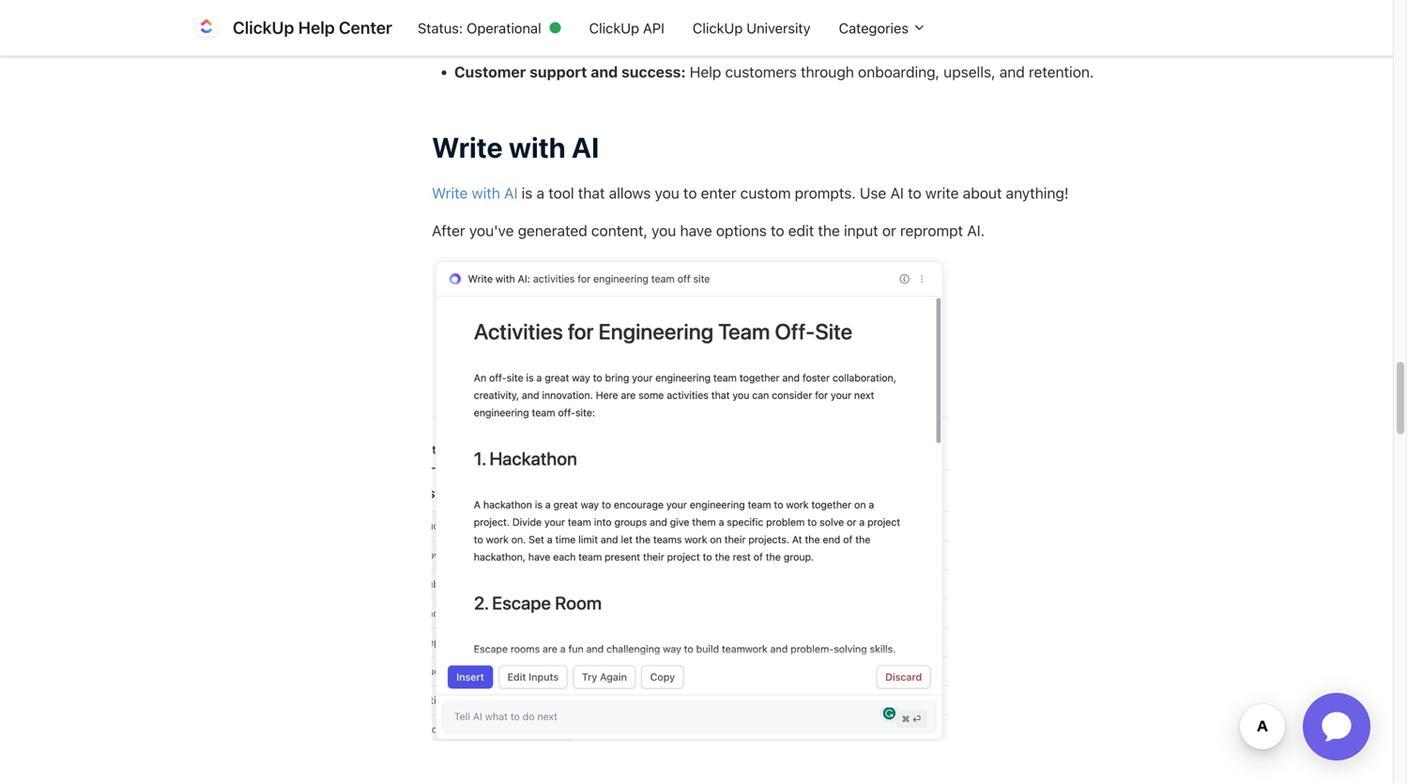 Task type: describe. For each thing, give the bounding box(es) containing it.
in
[[862, 37, 874, 54]]

after
[[432, 222, 465, 240]]

1 vertical spatial you
[[652, 222, 676, 240]]

clickup university link
[[679, 10, 825, 45]]

input
[[844, 222, 878, 240]]

clickup for clickup university
[[693, 19, 743, 36]]

success:
[[622, 63, 686, 81]]

use
[[860, 184, 887, 202]]

write for write with ai is a tool that allows you to enter custom prompts. use ai to write about anything!
[[432, 184, 468, 202]]

clickup university
[[693, 19, 811, 36]]

services:
[[454, 10, 522, 28]]

after you've generated content, you have options to edit the input or reprompt ai.
[[432, 222, 985, 240]]

categories button
[[825, 10, 941, 45]]

proposals
[[722, 37, 788, 54]]

1 horizontal spatial to
[[771, 222, 784, 240]]

operational
[[467, 19, 541, 36]]

reports.
[[905, 10, 958, 28]]

customers
[[725, 63, 797, 81]]

retention.
[[1029, 63, 1094, 81]]

ai for write with ai
[[572, 130, 599, 164]]

clickup help center link
[[192, 13, 404, 43]]

status: operational
[[418, 19, 541, 36]]

the
[[818, 222, 840, 240]]

prompts.
[[795, 184, 856, 202]]

write with ai
[[432, 130, 599, 164]]

detailed
[[663, 37, 718, 54]]

and up the seconds.
[[875, 10, 901, 28]]

clickup help help center home page image
[[192, 13, 222, 43]]

2 horizontal spatial ai
[[890, 184, 904, 202]]

ai for write with ai is a tool that allows you to enter custom prompts. use ai to write about anything!
[[504, 184, 518, 202]]

you've
[[469, 222, 514, 240]]

project
[[454, 37, 507, 54]]

screenshot showing the generated content from the prompt 'activities for engineering team off site.' with 2 of several ai-generated suggestions, 'hackathon and escape room. there are edit and repromopt buttons at the bottom of the ai modal, 'insert, edit inputs, tray again, copy, and discard.' click the above link for more info on how to use this tool. image
[[432, 257, 948, 741]]

2 horizontal spatial to
[[908, 184, 922, 202]]

services: deliver more value with instant proposals, analysis, and reports. project management: create detailed proposals and plans in seconds. customer support and success: help customers through onboarding, upsells, and retention.
[[454, 10, 1094, 81]]

clickup api
[[589, 19, 665, 36]]

clickup for clickup help center
[[233, 17, 294, 38]]

generated
[[518, 222, 587, 240]]

write with ai is a tool that allows you to enter custom prompts. use ai to write about anything!
[[432, 184, 1069, 202]]

and down university
[[792, 37, 818, 54]]

api
[[643, 19, 665, 36]]

and down the create
[[591, 63, 618, 81]]

and right upsells,
[[1000, 63, 1025, 81]]

value
[[616, 10, 652, 28]]

help inside services: deliver more value with instant proposals, analysis, and reports. project management: create detailed proposals and plans in seconds. customer support and success: help customers through onboarding, upsells, and retention.
[[690, 63, 721, 81]]

reprompt
[[900, 222, 963, 240]]

clickup help center
[[233, 17, 392, 38]]

proposals,
[[738, 10, 809, 28]]

onboarding,
[[858, 63, 940, 81]]

or
[[882, 222, 896, 240]]



Task type: vqa. For each thing, say whether or not it's contained in the screenshot.
middle to
yes



Task type: locate. For each thing, give the bounding box(es) containing it.
application
[[1281, 670, 1393, 783]]

0 horizontal spatial help
[[298, 17, 335, 38]]

you
[[655, 184, 680, 202], [652, 222, 676, 240]]

2 horizontal spatial with
[[656, 10, 684, 28]]

options
[[716, 222, 767, 240]]

you left have
[[652, 222, 676, 240]]

have
[[680, 222, 712, 240]]

that
[[578, 184, 605, 202]]

0 vertical spatial with
[[656, 10, 684, 28]]

0 vertical spatial you
[[655, 184, 680, 202]]

university
[[747, 19, 811, 36]]

1 write from the top
[[432, 130, 503, 164]]

0 vertical spatial help
[[298, 17, 335, 38]]

to left enter
[[683, 184, 697, 202]]

write
[[432, 130, 503, 164], [432, 184, 468, 202]]

create
[[614, 37, 659, 54]]

2 vertical spatial with
[[472, 184, 500, 202]]

write up after
[[432, 184, 468, 202]]

1 horizontal spatial clickup
[[589, 19, 639, 36]]

and
[[875, 10, 901, 28], [792, 37, 818, 54], [591, 63, 618, 81], [1000, 63, 1025, 81]]

enter
[[701, 184, 737, 202]]

categories
[[839, 19, 913, 36]]

with inside services: deliver more value with instant proposals, analysis, and reports. project management: create detailed proposals and plans in seconds. customer support and success: help customers through onboarding, upsells, and retention.
[[656, 10, 684, 28]]

write up write with ai link
[[432, 130, 503, 164]]

2 write from the top
[[432, 184, 468, 202]]

1 vertical spatial help
[[690, 63, 721, 81]]

0 horizontal spatial to
[[683, 184, 697, 202]]

about
[[963, 184, 1002, 202]]

to
[[683, 184, 697, 202], [908, 184, 922, 202], [771, 222, 784, 240]]

anything!
[[1006, 184, 1069, 202]]

ai up that
[[572, 130, 599, 164]]

seconds.
[[878, 37, 939, 54]]

clickup up the detailed
[[693, 19, 743, 36]]

1 vertical spatial write
[[432, 184, 468, 202]]

clickup inside "link"
[[693, 19, 743, 36]]

through
[[801, 63, 854, 81]]

1 vertical spatial with
[[509, 130, 566, 164]]

to left write
[[908, 184, 922, 202]]

1 horizontal spatial help
[[690, 63, 721, 81]]

ai left is
[[504, 184, 518, 202]]

with up a
[[509, 130, 566, 164]]

plans
[[822, 37, 858, 54]]

with up the detailed
[[656, 10, 684, 28]]

clickup up the create
[[589, 19, 639, 36]]

clickup right clickup help help center home page icon
[[233, 17, 294, 38]]

write
[[926, 184, 959, 202]]

0 horizontal spatial clickup
[[233, 17, 294, 38]]

customer
[[454, 63, 526, 81]]

deliver
[[526, 10, 573, 28]]

upsells,
[[944, 63, 996, 81]]

you right allows at the left top
[[655, 184, 680, 202]]

clickup api link
[[575, 10, 679, 45]]

0 horizontal spatial with
[[472, 184, 500, 202]]

write with ai link
[[432, 184, 518, 202]]

to left edit
[[771, 222, 784, 240]]

clickup
[[233, 17, 294, 38], [589, 19, 639, 36], [693, 19, 743, 36]]

support
[[530, 63, 587, 81]]

analysis,
[[813, 10, 871, 28]]

allows
[[609, 184, 651, 202]]

0 horizontal spatial ai
[[504, 184, 518, 202]]

with for write with ai
[[509, 130, 566, 164]]

is
[[522, 184, 533, 202]]

tool
[[549, 184, 574, 202]]

with up you've
[[472, 184, 500, 202]]

ai right use on the top right of the page
[[890, 184, 904, 202]]

a
[[537, 184, 545, 202]]

management:
[[510, 37, 610, 54]]

more
[[577, 10, 612, 28]]

1 horizontal spatial ai
[[572, 130, 599, 164]]

custom
[[740, 184, 791, 202]]

content,
[[591, 222, 648, 240]]

clickup for clickup api
[[589, 19, 639, 36]]

ai
[[572, 130, 599, 164], [504, 184, 518, 202], [890, 184, 904, 202]]

0 vertical spatial write
[[432, 130, 503, 164]]

status:
[[418, 19, 463, 36]]

ai.
[[967, 222, 985, 240]]

with
[[656, 10, 684, 28], [509, 130, 566, 164], [472, 184, 500, 202]]

instant
[[688, 10, 734, 28]]

help down the detailed
[[690, 63, 721, 81]]

help left center
[[298, 17, 335, 38]]

with for write with ai is a tool that allows you to enter custom prompts. use ai to write about anything!
[[472, 184, 500, 202]]

edit
[[788, 222, 814, 240]]

write for write with ai
[[432, 130, 503, 164]]

1 horizontal spatial with
[[509, 130, 566, 164]]

help
[[298, 17, 335, 38], [690, 63, 721, 81]]

center
[[339, 17, 392, 38]]

2 horizontal spatial clickup
[[693, 19, 743, 36]]



